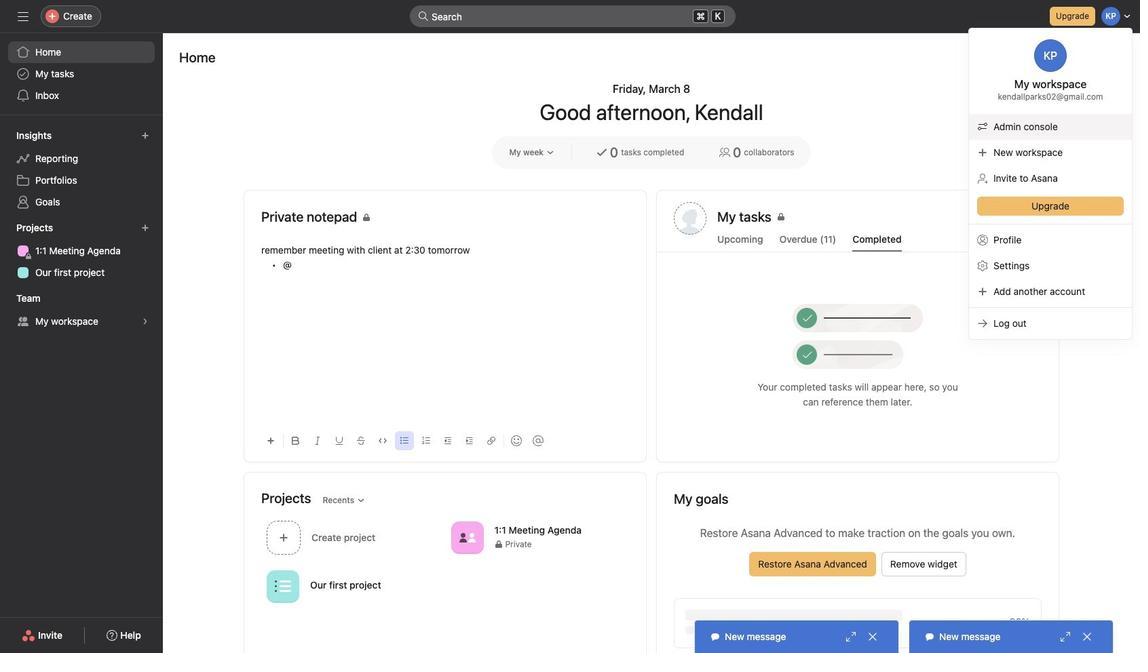 Task type: vqa. For each thing, say whether or not it's contained in the screenshot.
Add task…
no



Task type: locate. For each thing, give the bounding box(es) containing it.
close image for expand new message icon
[[1082, 632, 1093, 643]]

0 horizontal spatial close image
[[868, 632, 879, 643]]

insights element
[[0, 124, 163, 216]]

menu item
[[970, 114, 1133, 140]]

close image right expand new message icon
[[1082, 632, 1093, 643]]

toolbar
[[261, 426, 629, 456]]

underline image
[[335, 437, 344, 445]]

list image
[[275, 579, 291, 595]]

None field
[[410, 5, 736, 27]]

2 close image from the left
[[1082, 632, 1093, 643]]

1 close image from the left
[[868, 632, 879, 643]]

document
[[261, 243, 629, 420]]

strikethrough image
[[357, 437, 365, 445]]

insert an object image
[[267, 437, 275, 445]]

bold image
[[292, 437, 300, 445]]

global element
[[0, 33, 163, 115]]

prominent image
[[418, 11, 429, 22]]

new insights image
[[141, 132, 149, 140]]

close image for expand new message image
[[868, 632, 879, 643]]

people image
[[459, 530, 476, 546]]

close image
[[868, 632, 879, 643], [1082, 632, 1093, 643]]

1 horizontal spatial close image
[[1082, 632, 1093, 643]]

numbered list image
[[422, 437, 431, 445]]

expand new message image
[[1061, 632, 1072, 643]]

projects element
[[0, 216, 163, 287]]

close image right expand new message image
[[868, 632, 879, 643]]

link image
[[488, 437, 496, 445]]

italics image
[[314, 437, 322, 445]]

decrease list indent image
[[444, 437, 452, 445]]

expand new message image
[[846, 632, 857, 643]]

Search tasks, projects, and more text field
[[410, 5, 736, 27]]



Task type: describe. For each thing, give the bounding box(es) containing it.
teams element
[[0, 287, 163, 335]]

emoji image
[[511, 436, 522, 447]]

see details, my workspace image
[[141, 318, 149, 326]]

hide sidebar image
[[18, 11, 29, 22]]

increase list indent image
[[466, 437, 474, 445]]

new project or portfolio image
[[141, 224, 149, 232]]

bulleted list image
[[401, 437, 409, 445]]

at mention image
[[533, 436, 544, 447]]

code image
[[379, 437, 387, 445]]

add profile photo image
[[674, 202, 707, 235]]



